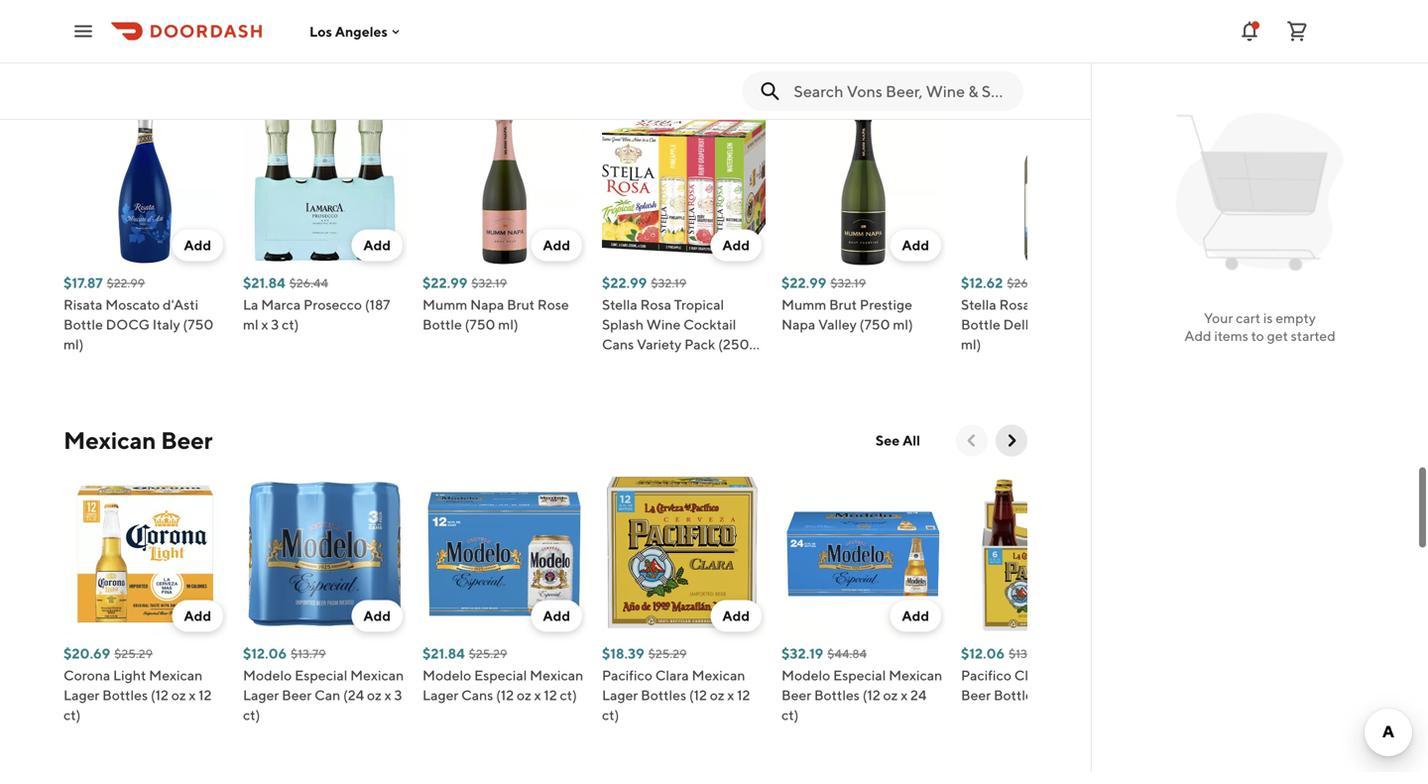 Task type: vqa. For each thing, say whether or not it's contained in the screenshot.


Task type: locate. For each thing, give the bounding box(es) containing it.
1 brut from the left
[[507, 297, 535, 313]]

1 bottles from the left
[[102, 687, 148, 704]]

$20.69
[[63, 646, 110, 662]]

(12 for $20.69
[[151, 687, 169, 704]]

12 inside $21.84 $25.29 modelo especial mexican lager cans (12 oz x 12 ct)
[[544, 687, 557, 704]]

1 oz from the left
[[171, 687, 186, 704]]

oz
[[171, 687, 186, 704], [367, 687, 382, 704], [517, 687, 532, 704], [710, 687, 725, 704], [883, 687, 898, 704], [1063, 687, 1078, 704]]

add up tropical
[[723, 237, 750, 253]]

add for pacifico clara mexican lager bottles (12 oz x 12 ct)
[[723, 608, 750, 624]]

started
[[1291, 328, 1336, 344]]

modelo especial mexican lager beer can (24 oz x 3 ct) image
[[243, 473, 407, 636]]

cart
[[1236, 310, 1261, 326]]

mexican inside "$18.39 $25.29 pacifico clara mexican lager bottles (12 oz x 12 ct)"
[[692, 668, 746, 684]]

$12.06 for pacifico clara mexican beer bottles (12 oz x 6 ct)
[[961, 646, 1005, 662]]

mumm inside $22.99 $32.19 mumm brut prestige napa valley (750 ml)
[[782, 297, 827, 313]]

1 $26.44 from the left
[[289, 276, 328, 290]]

1 (12 from the left
[[151, 687, 169, 704]]

1 see all link from the top
[[864, 54, 933, 86]]

to
[[1252, 328, 1265, 344]]

bottles for $12.06
[[994, 687, 1040, 704]]

$32.19 inside '$22.99 $32.19 mumm napa brut rose bottle (750 ml)'
[[472, 276, 507, 290]]

1 vertical spatial see
[[876, 433, 900, 449]]

ml
[[243, 316, 259, 333], [602, 356, 618, 373]]

$21.84 inside $21.84 $25.29 modelo especial mexican lager cans (12 oz x 12 ct)
[[423, 646, 465, 662]]

3 especial from the left
[[833, 668, 886, 684]]

los angeles
[[310, 23, 388, 39]]

empty
[[1276, 310, 1316, 326]]

see all link
[[864, 54, 933, 86], [864, 425, 933, 457]]

ct) inside $12.06 $13.79 pacifico clara mexican beer bottles (12 oz x 6 ct)
[[1102, 687, 1119, 704]]

(750 inside '$22.99 $32.19 mumm napa brut rose bottle (750 ml)'
[[465, 316, 496, 333]]

0 horizontal spatial bottle
[[63, 316, 103, 333]]

1 vertical spatial $21.84
[[423, 646, 465, 662]]

2 mumm from the left
[[782, 297, 827, 313]]

lager inside $20.69 $25.29 corona light mexican lager bottles (12 oz x 12 ct)
[[63, 687, 100, 704]]

previous button of carousel image
[[962, 60, 982, 80]]

$26.44 for pinot
[[1007, 276, 1046, 290]]

6 oz from the left
[[1063, 687, 1078, 704]]

0 vertical spatial all
[[903, 62, 921, 78]]

1 $12.06 from the left
[[243, 646, 287, 662]]

$26.44
[[289, 276, 328, 290], [1007, 276, 1046, 290]]

1 stella from the left
[[602, 297, 638, 313]]

4 lager from the left
[[602, 687, 638, 704]]

rosa up delle
[[1000, 297, 1031, 313]]

bottle for mumm
[[423, 316, 462, 333]]

2 horizontal spatial modelo
[[782, 668, 831, 684]]

$12.06 for modelo especial mexican lager beer can (24 oz x 3 ct)
[[243, 646, 287, 662]]

1 horizontal spatial rosa
[[1000, 297, 1031, 313]]

0 horizontal spatial napa
[[470, 297, 504, 313]]

$21.84 for modelo
[[423, 646, 465, 662]]

prestige
[[860, 297, 913, 313]]

1 vertical spatial 3
[[394, 687, 402, 704]]

delle
[[1004, 316, 1037, 333]]

1 horizontal spatial clara
[[1015, 668, 1048, 684]]

add for risata moscato d'asti bottle docg italy (750 ml)
[[184, 237, 211, 253]]

add for modelo especial mexican lager beer can (24 oz x 3 ct)
[[364, 608, 391, 624]]

variety
[[637, 336, 682, 353]]

(12 inside $21.84 $25.29 modelo especial mexican lager cans (12 oz x 12 ct)
[[496, 687, 514, 704]]

4 oz from the left
[[710, 687, 725, 704]]

add up 24
[[902, 608, 930, 624]]

3 (750 from the left
[[860, 316, 890, 333]]

lager
[[63, 687, 100, 704], [243, 687, 279, 704], [423, 687, 459, 704], [602, 687, 638, 704]]

3 bottles from the left
[[814, 687, 860, 704]]

rosa for bottle
[[1000, 297, 1031, 313]]

bottles inside "$18.39 $25.29 pacifico clara mexican lager bottles (12 oz x 12 ct)"
[[641, 687, 687, 704]]

bottles down "$18.39"
[[641, 687, 687, 704]]

1 especial from the left
[[295, 668, 348, 684]]

add inside "your cart is empty add items to get started"
[[1185, 328, 1212, 344]]

rosa
[[640, 297, 672, 313], [1000, 297, 1031, 313]]

$25.29 inside "$18.39 $25.29 pacifico clara mexican lager bottles (12 oz x 12 ct)"
[[649, 647, 687, 661]]

mumm for bottle
[[423, 297, 468, 313]]

corona light mexican lager bottles (12 oz x 12 ct) image
[[63, 473, 227, 636]]

1 clara from the left
[[656, 668, 689, 684]]

2 bottle from the left
[[423, 316, 462, 333]]

1 vertical spatial all
[[903, 433, 921, 449]]

mumm inside '$22.99 $32.19 mumm napa brut rose bottle (750 ml)'
[[423, 297, 468, 313]]

rosa up 'wine'
[[640, 297, 672, 313]]

0 horizontal spatial $25.29
[[114, 647, 153, 661]]

x inside "$18.39 $25.29 pacifico clara mexican lager bottles (12 oz x 12 ct)"
[[728, 687, 734, 704]]

12 inside $20.69 $25.29 corona light mexican lager bottles (12 oz x 12 ct)
[[199, 687, 212, 704]]

see up search vons beer, wine & spirits search field
[[876, 62, 900, 78]]

3 inside $21.84 $26.44 la marca prosecco (187 ml x 3 ct)
[[271, 316, 279, 333]]

add up the d'asti at the top
[[184, 237, 211, 253]]

1 horizontal spatial 6
[[1090, 687, 1099, 704]]

0 vertical spatial 6
[[630, 356, 639, 373]]

oz inside "$18.39 $25.29 pacifico clara mexican lager bottles (12 oz x 12 ct)"
[[710, 687, 725, 704]]

brut up valley
[[829, 297, 857, 313]]

2 $25.29 from the left
[[469, 647, 507, 661]]

1 horizontal spatial mumm
[[782, 297, 827, 313]]

3 oz from the left
[[517, 687, 532, 704]]

$17.87
[[63, 275, 103, 291]]

0 vertical spatial see all
[[876, 62, 921, 78]]

$26.44 inside $12.62 $26.44 stella rosa pinot grigio bottle delle venezie (750 ml)
[[1007, 276, 1046, 290]]

1 mumm from the left
[[423, 297, 468, 313]]

0 vertical spatial $21.84
[[243, 275, 285, 291]]

la marca prosecco (187 ml x 3 ct) image
[[243, 102, 407, 265]]

especial
[[295, 668, 348, 684], [474, 668, 527, 684], [833, 668, 886, 684]]

see all link for sparkling & sweet
[[864, 54, 933, 86]]

ml) inside $12.62 $26.44 stella rosa pinot grigio bottle delle venezie (750 ml)
[[961, 336, 982, 353]]

1 (750 from the left
[[183, 316, 214, 333]]

1 vertical spatial see all
[[876, 433, 921, 449]]

ct) inside $12.06 $13.79 modelo especial mexican lager beer can (24 oz x 3 ct)
[[243, 707, 260, 724]]

x inside $12.06 $13.79 modelo especial mexican lager beer can (24 oz x 3 ct)
[[385, 687, 392, 704]]

rosa inside $12.62 $26.44 stella rosa pinot grigio bottle delle venezie (750 ml)
[[1000, 297, 1031, 313]]

add up (187
[[364, 237, 391, 253]]

0 horizontal spatial 6
[[630, 356, 639, 373]]

can
[[315, 687, 340, 704]]

see all
[[876, 62, 921, 78], [876, 433, 921, 449]]

napa
[[470, 297, 504, 313], [782, 316, 816, 333]]

$22.99 inside $22.99 $32.19 stella rosa tropical splash wine cocktail cans variety pack (250 ml x 6 ct)
[[602, 275, 647, 291]]

1 vertical spatial cans
[[461, 687, 493, 704]]

ml down la
[[243, 316, 259, 333]]

0 horizontal spatial 3
[[271, 316, 279, 333]]

modelo inside $21.84 $25.29 modelo especial mexican lager cans (12 oz x 12 ct)
[[423, 668, 472, 684]]

(750
[[183, 316, 214, 333], [465, 316, 496, 333], [860, 316, 890, 333], [1093, 316, 1124, 333]]

especial inside $12.06 $13.79 modelo especial mexican lager beer can (24 oz x 3 ct)
[[295, 668, 348, 684]]

1 horizontal spatial $25.29
[[469, 647, 507, 661]]

1 horizontal spatial $12.06
[[961, 646, 1005, 662]]

$20.69 $25.29 corona light mexican lager bottles (12 oz x 12 ct)
[[63, 646, 212, 724]]

0 vertical spatial napa
[[470, 297, 504, 313]]

0 vertical spatial cans
[[602, 336, 634, 353]]

2 $26.44 from the left
[[1007, 276, 1046, 290]]

mexican inside $12.06 $13.79 modelo especial mexican lager beer can (24 oz x 3 ct)
[[350, 668, 404, 684]]

2 oz from the left
[[367, 687, 382, 704]]

lager for modelo especial mexican lager beer can (24 oz x 3 ct)
[[243, 687, 279, 704]]

napa left the rose
[[470, 297, 504, 313]]

1 horizontal spatial bottle
[[423, 316, 462, 333]]

add up prestige
[[902, 237, 930, 253]]

0 items, open order cart image
[[1286, 19, 1310, 43]]

12
[[199, 687, 212, 704], [544, 687, 557, 704], [737, 687, 750, 704]]

2 see all from the top
[[876, 433, 921, 449]]

ml inside $22.99 $32.19 stella rosa tropical splash wine cocktail cans variety pack (250 ml x 6 ct)
[[602, 356, 618, 373]]

beer inside $12.06 $13.79 pacifico clara mexican beer bottles (12 oz x 6 ct)
[[961, 687, 991, 704]]

3 bottle from the left
[[961, 316, 1001, 333]]

1 horizontal spatial cans
[[602, 336, 634, 353]]

3 12 from the left
[[737, 687, 750, 704]]

1 lager from the left
[[63, 687, 100, 704]]

0 horizontal spatial modelo
[[243, 668, 292, 684]]

0 horizontal spatial stella
[[602, 297, 638, 313]]

2 horizontal spatial 12
[[737, 687, 750, 704]]

$12.06
[[243, 646, 287, 662], [961, 646, 1005, 662]]

2 lager from the left
[[243, 687, 279, 704]]

2 horizontal spatial $25.29
[[649, 647, 687, 661]]

1 bottle from the left
[[63, 316, 103, 333]]

pinot
[[1033, 297, 1068, 313]]

12 inside "$18.39 $25.29 pacifico clara mexican lager bottles (12 oz x 12 ct)"
[[737, 687, 750, 704]]

clara inside "$18.39 $25.29 pacifico clara mexican lager bottles (12 oz x 12 ct)"
[[656, 668, 689, 684]]

$25.29
[[114, 647, 153, 661], [469, 647, 507, 661], [649, 647, 687, 661]]

rose
[[538, 297, 569, 313]]

2 12 from the left
[[544, 687, 557, 704]]

$21.84 $26.44 la marca prosecco (187 ml x 3 ct)
[[243, 275, 390, 333]]

1 horizontal spatial 3
[[394, 687, 402, 704]]

$26.44 up pinot
[[1007, 276, 1046, 290]]

add for modelo especial mexican lager cans (12 oz x 12 ct)
[[543, 608, 570, 624]]

1 horizontal spatial stella
[[961, 297, 997, 313]]

lager inside "$18.39 $25.29 pacifico clara mexican lager bottles (12 oz x 12 ct)"
[[602, 687, 638, 704]]

3 lager from the left
[[423, 687, 459, 704]]

1 horizontal spatial $13.79
[[1009, 647, 1044, 661]]

mexican for modelo especial mexican beer bottles (12 oz x 24 ct)
[[889, 668, 943, 684]]

bottles
[[102, 687, 148, 704], [641, 687, 687, 704], [814, 687, 860, 704], [994, 687, 1040, 704]]

is
[[1264, 310, 1273, 326]]

$32.19 for rosa
[[651, 276, 687, 290]]

mumm up valley
[[782, 297, 827, 313]]

oz inside $20.69 $25.29 corona light mexican lager bottles (12 oz x 12 ct)
[[171, 687, 186, 704]]

bottle inside '$22.99 $32.19 mumm napa brut rose bottle (750 ml)'
[[423, 316, 462, 333]]

2 see all link from the top
[[864, 425, 933, 457]]

oz for pacifico clara mexican beer bottles (12 oz x 6 ct)
[[1063, 687, 1078, 704]]

brut left the rose
[[507, 297, 535, 313]]

see for mexican beer
[[876, 433, 900, 449]]

add up $20.69 $25.29 corona light mexican lager bottles (12 oz x 12 ct)
[[184, 608, 211, 624]]

$32.19
[[472, 276, 507, 290], [651, 276, 687, 290], [831, 276, 866, 290], [782, 646, 824, 662]]

napa left valley
[[782, 316, 816, 333]]

3 $25.29 from the left
[[649, 647, 687, 661]]

lager for pacifico clara mexican lager bottles (12 oz x 12 ct)
[[602, 687, 638, 704]]

0 vertical spatial see
[[876, 62, 900, 78]]

1 12 from the left
[[199, 687, 212, 704]]

x inside $20.69 $25.29 corona light mexican lager bottles (12 oz x 12 ct)
[[189, 687, 196, 704]]

mumm
[[423, 297, 468, 313], [782, 297, 827, 313]]

oz inside $12.06 $13.79 modelo especial mexican lager beer can (24 oz x 3 ct)
[[367, 687, 382, 704]]

$22.99 inside '$22.99 $32.19 mumm napa brut rose bottle (750 ml)'
[[423, 275, 468, 291]]

3 down marca
[[271, 316, 279, 333]]

1 horizontal spatial brut
[[829, 297, 857, 313]]

4 bottles from the left
[[994, 687, 1040, 704]]

0 horizontal spatial $26.44
[[289, 276, 328, 290]]

6
[[630, 356, 639, 373], [1090, 687, 1099, 704]]

0 horizontal spatial rosa
[[640, 297, 672, 313]]

2 clara from the left
[[1015, 668, 1048, 684]]

bottles for $20.69
[[102, 687, 148, 704]]

1 modelo from the left
[[243, 668, 292, 684]]

$13.79 inside $12.06 $13.79 modelo especial mexican lager beer can (24 oz x 3 ct)
[[291, 647, 326, 661]]

$22.99 for brut
[[782, 275, 827, 291]]

0 horizontal spatial especial
[[295, 668, 348, 684]]

docg
[[106, 316, 150, 333]]

0 horizontal spatial clara
[[656, 668, 689, 684]]

$25.29 inside $21.84 $25.29 modelo especial mexican lager cans (12 oz x 12 ct)
[[469, 647, 507, 661]]

modelo for beer
[[243, 668, 292, 684]]

cans
[[602, 336, 634, 353], [461, 687, 493, 704]]

previous button of carousel image
[[962, 431, 982, 451]]

2 horizontal spatial bottle
[[961, 316, 1001, 333]]

clara inside $12.06 $13.79 pacifico clara mexican beer bottles (12 oz x 6 ct)
[[1015, 668, 1048, 684]]

oz for corona light mexican lager bottles (12 oz x 12 ct)
[[171, 687, 186, 704]]

24
[[911, 687, 927, 704]]

mexican inside $21.84 $25.29 modelo especial mexican lager cans (12 oz x 12 ct)
[[530, 668, 584, 684]]

1 horizontal spatial pacifico
[[961, 668, 1012, 684]]

6 inside $12.06 $13.79 pacifico clara mexican beer bottles (12 oz x 6 ct)
[[1090, 687, 1099, 704]]

stella rosa tropical splash wine cocktail cans variety pack (250 ml x 6 ct) image
[[602, 102, 766, 265]]

ml) inside '$22.99 $32.19 mumm napa brut rose bottle (750 ml)'
[[498, 316, 519, 333]]

oz inside $21.84 $25.29 modelo especial mexican lager cans (12 oz x 12 ct)
[[517, 687, 532, 704]]

ml down splash
[[602, 356, 618, 373]]

1 $13.79 from the left
[[291, 647, 326, 661]]

$26.44 inside $21.84 $26.44 la marca prosecco (187 ml x 3 ct)
[[289, 276, 328, 290]]

see all link left previous button of carousel image
[[864, 425, 933, 457]]

5 oz from the left
[[883, 687, 898, 704]]

stella down $12.62
[[961, 297, 997, 313]]

ct)
[[282, 316, 299, 333], [641, 356, 659, 373], [560, 687, 577, 704], [1102, 687, 1119, 704], [63, 707, 81, 724], [243, 707, 260, 724], [602, 707, 619, 724], [782, 707, 799, 724]]

1 all from the top
[[903, 62, 921, 78]]

2 (12 from the left
[[496, 687, 514, 704]]

pacifico inside $12.06 $13.79 pacifico clara mexican beer bottles (12 oz x 6 ct)
[[961, 668, 1012, 684]]

2 brut from the left
[[829, 297, 857, 313]]

0 horizontal spatial 12
[[199, 687, 212, 704]]

see all up search vons beer, wine & spirits search field
[[876, 62, 921, 78]]

brut
[[507, 297, 535, 313], [829, 297, 857, 313]]

pacifico inside "$18.39 $25.29 pacifico clara mexican lager bottles (12 oz x 12 ct)"
[[602, 668, 653, 684]]

cocktail
[[684, 316, 737, 333]]

2 especial from the left
[[474, 668, 527, 684]]

1 vertical spatial see all link
[[864, 425, 933, 457]]

lager inside $21.84 $25.29 modelo especial mexican lager cans (12 oz x 12 ct)
[[423, 687, 459, 704]]

clara
[[656, 668, 689, 684], [1015, 668, 1048, 684]]

$22.99 $32.19 stella rosa tropical splash wine cocktail cans variety pack (250 ml x 6 ct)
[[602, 275, 750, 373]]

2 modelo from the left
[[423, 668, 472, 684]]

$25.29 inside $20.69 $25.29 corona light mexican lager bottles (12 oz x 12 ct)
[[114, 647, 153, 661]]

3 modelo from the left
[[782, 668, 831, 684]]

0 horizontal spatial cans
[[461, 687, 493, 704]]

0 horizontal spatial $21.84
[[243, 275, 285, 291]]

x inside $12.06 $13.79 pacifico clara mexican beer bottles (12 oz x 6 ct)
[[1081, 687, 1087, 704]]

0 horizontal spatial brut
[[507, 297, 535, 313]]

get
[[1267, 328, 1289, 344]]

add up (24
[[364, 608, 391, 624]]

$32.19 inside $22.99 $32.19 stella rosa tropical splash wine cocktail cans variety pack (250 ml x 6 ct)
[[651, 276, 687, 290]]

modelo inside $12.06 $13.79 modelo especial mexican lager beer can (24 oz x 3 ct)
[[243, 668, 292, 684]]

brut inside $22.99 $32.19 mumm brut prestige napa valley (750 ml)
[[829, 297, 857, 313]]

1 vertical spatial napa
[[782, 316, 816, 333]]

3 (12 from the left
[[689, 687, 707, 704]]

stella
[[602, 297, 638, 313], [961, 297, 997, 313]]

add up $21.84 $25.29 modelo especial mexican lager cans (12 oz x 12 ct)
[[543, 608, 570, 624]]

all left previous button of carousel image
[[903, 433, 921, 449]]

1 vertical spatial ml
[[602, 356, 618, 373]]

see left previous button of carousel image
[[876, 433, 900, 449]]

x
[[261, 316, 268, 333], [621, 356, 627, 373], [189, 687, 196, 704], [385, 687, 392, 704], [534, 687, 541, 704], [728, 687, 734, 704], [901, 687, 908, 704], [1081, 687, 1087, 704]]

1 horizontal spatial napa
[[782, 316, 816, 333]]

stella inside $22.99 $32.19 stella rosa tropical splash wine cocktail cans variety pack (250 ml x 6 ct)
[[602, 297, 638, 313]]

(187
[[365, 297, 390, 313]]

1 horizontal spatial modelo
[[423, 668, 472, 684]]

$12.62
[[961, 275, 1003, 291]]

bottle
[[63, 316, 103, 333], [423, 316, 462, 333], [961, 316, 1001, 333]]

0 horizontal spatial pacifico
[[602, 668, 653, 684]]

stella up splash
[[602, 297, 638, 313]]

brut inside '$22.99 $32.19 mumm napa brut rose bottle (750 ml)'
[[507, 297, 535, 313]]

lager down "$18.39"
[[602, 687, 638, 704]]

next button of carousel image
[[1002, 60, 1022, 80]]

see all link left previous button of carousel icon
[[864, 54, 933, 86]]

mumm right (187
[[423, 297, 468, 313]]

2 (750 from the left
[[465, 316, 496, 333]]

1 vertical spatial 6
[[1090, 687, 1099, 704]]

$13.79
[[291, 647, 326, 661], [1009, 647, 1044, 661]]

all
[[903, 62, 921, 78], [903, 433, 921, 449]]

ct) inside $22.99 $32.19 stella rosa tropical splash wine cocktail cans variety pack (250 ml x 6 ct)
[[641, 356, 659, 373]]

1 rosa from the left
[[640, 297, 672, 313]]

0 horizontal spatial ml
[[243, 316, 259, 333]]

add button
[[172, 230, 223, 261], [172, 230, 223, 261], [352, 230, 403, 261], [352, 230, 403, 261], [531, 230, 582, 261], [531, 230, 582, 261], [711, 230, 762, 261], [711, 230, 762, 261], [890, 230, 941, 261], [890, 230, 941, 261], [172, 601, 223, 632], [172, 601, 223, 632], [352, 601, 403, 632], [352, 601, 403, 632], [531, 601, 582, 632], [531, 601, 582, 632], [711, 601, 762, 632], [711, 601, 762, 632], [890, 601, 941, 632], [890, 601, 941, 632]]

add
[[184, 237, 211, 253], [364, 237, 391, 253], [543, 237, 570, 253], [723, 237, 750, 253], [902, 237, 930, 253], [1185, 328, 1212, 344], [184, 608, 211, 624], [364, 608, 391, 624], [543, 608, 570, 624], [723, 608, 750, 624], [902, 608, 930, 624]]

$21.84 for la
[[243, 275, 285, 291]]

add up the rose
[[543, 237, 570, 253]]

0 vertical spatial 3
[[271, 316, 279, 333]]

$12.06 inside $12.06 $13.79 modelo especial mexican lager beer can (24 oz x 3 ct)
[[243, 646, 287, 662]]

rosa for wine
[[640, 297, 672, 313]]

mexican inside $32.19 $44.84 modelo especial mexican beer bottles (12 oz x 24 ct)
[[889, 668, 943, 684]]

mexican for pacifico clara mexican lager bottles (12 oz x 12 ct)
[[692, 668, 746, 684]]

$22.99 $32.19 mumm napa brut rose bottle (750 ml)
[[423, 275, 569, 333]]

mumm napa brut rose bottle (750 ml) image
[[423, 102, 586, 265]]

bottles inside $32.19 $44.84 modelo especial mexican beer bottles (12 oz x 24 ct)
[[814, 687, 860, 704]]

2 all from the top
[[903, 433, 921, 449]]

3 right (24
[[394, 687, 402, 704]]

add down your
[[1185, 328, 1212, 344]]

(24
[[343, 687, 364, 704]]

bottles inside $20.69 $25.29 corona light mexican lager bottles (12 oz x 12 ct)
[[102, 687, 148, 704]]

2 bottles from the left
[[641, 687, 687, 704]]

light
[[113, 668, 146, 684]]

3
[[271, 316, 279, 333], [394, 687, 402, 704]]

bottles down $44.84
[[814, 687, 860, 704]]

$12.06 inside $12.06 $13.79 pacifico clara mexican beer bottles (12 oz x 6 ct)
[[961, 646, 1005, 662]]

(12 inside $12.06 $13.79 pacifico clara mexican beer bottles (12 oz x 6 ct)
[[1042, 687, 1060, 704]]

items
[[1215, 328, 1249, 344]]

x inside $21.84 $25.29 modelo especial mexican lager cans (12 oz x 12 ct)
[[534, 687, 541, 704]]

lager left can
[[243, 687, 279, 704]]

1 horizontal spatial especial
[[474, 668, 527, 684]]

(12
[[151, 687, 169, 704], [496, 687, 514, 704], [689, 687, 707, 704], [863, 687, 881, 704], [1042, 687, 1060, 704]]

mexican inside $20.69 $25.29 corona light mexican lager bottles (12 oz x 12 ct)
[[149, 668, 203, 684]]

pacifico
[[602, 668, 653, 684], [961, 668, 1012, 684]]

2 horizontal spatial especial
[[833, 668, 886, 684]]

(12 inside "$18.39 $25.29 pacifico clara mexican lager bottles (12 oz x 12 ct)"
[[689, 687, 707, 704]]

2 stella from the left
[[961, 297, 997, 313]]

add up "$18.39 $25.29 pacifico clara mexican lager bottles (12 oz x 12 ct)"
[[723, 608, 750, 624]]

notification bell image
[[1238, 19, 1262, 43]]

moscato
[[105, 297, 160, 313]]

1 see from the top
[[876, 62, 900, 78]]

1 horizontal spatial $21.84
[[423, 646, 465, 662]]

oz inside $12.06 $13.79 pacifico clara mexican beer bottles (12 oz x 6 ct)
[[1063, 687, 1078, 704]]

see
[[876, 62, 900, 78], [876, 433, 900, 449]]

especial inside $32.19 $44.84 modelo especial mexican beer bottles (12 oz x 24 ct)
[[833, 668, 886, 684]]

4 (750 from the left
[[1093, 316, 1124, 333]]

1 horizontal spatial 12
[[544, 687, 557, 704]]

(12 inside $20.69 $25.29 corona light mexican lager bottles (12 oz x 12 ct)
[[151, 687, 169, 704]]

$22.99 inside $22.99 $32.19 mumm brut prestige napa valley (750 ml)
[[782, 275, 827, 291]]

0 vertical spatial ml
[[243, 316, 259, 333]]

mexican for modelo especial mexican lager beer can (24 oz x 3 ct)
[[350, 668, 404, 684]]

bottles right 24
[[994, 687, 1040, 704]]

2 $12.06 from the left
[[961, 646, 1005, 662]]

modelo inside $32.19 $44.84 modelo especial mexican beer bottles (12 oz x 24 ct)
[[782, 668, 831, 684]]

bottles inside $12.06 $13.79 pacifico clara mexican beer bottles (12 oz x 6 ct)
[[994, 687, 1040, 704]]

beer
[[161, 427, 213, 455], [282, 687, 312, 704], [782, 687, 812, 704], [961, 687, 991, 704]]

0 vertical spatial see all link
[[864, 54, 933, 86]]

0 horizontal spatial $13.79
[[291, 647, 326, 661]]

1 pacifico from the left
[[602, 668, 653, 684]]

lager down 'corona'
[[63, 687, 100, 704]]

mexican
[[63, 427, 156, 455], [149, 668, 203, 684], [350, 668, 404, 684], [530, 668, 584, 684], [692, 668, 746, 684], [889, 668, 943, 684], [1051, 668, 1105, 684]]

all up search vons beer, wine & spirits search field
[[903, 62, 921, 78]]

2 rosa from the left
[[1000, 297, 1031, 313]]

grigio
[[1070, 297, 1110, 313]]

modelo
[[243, 668, 292, 684], [423, 668, 472, 684], [782, 668, 831, 684]]

0 horizontal spatial $12.06
[[243, 646, 287, 662]]

bottles for $18.39
[[641, 687, 687, 704]]

ct) inside $32.19 $44.84 modelo especial mexican beer bottles (12 oz x 24 ct)
[[782, 707, 799, 724]]

$12.06 $13.79 modelo especial mexican lager beer can (24 oz x 3 ct)
[[243, 646, 404, 724]]

2 see from the top
[[876, 433, 900, 449]]

see all left previous button of carousel image
[[876, 433, 921, 449]]

sweet
[[192, 56, 260, 84]]

0 horizontal spatial mumm
[[423, 297, 468, 313]]

especial inside $21.84 $25.29 modelo especial mexican lager cans (12 oz x 12 ct)
[[474, 668, 527, 684]]

$26.44 up prosecco
[[289, 276, 328, 290]]

bottles down light
[[102, 687, 148, 704]]

lager for corona light mexican lager bottles (12 oz x 12 ct)
[[63, 687, 100, 704]]

1 $25.29 from the left
[[114, 647, 153, 661]]

bottle inside $12.62 $26.44 stella rosa pinot grigio bottle delle venezie (750 ml)
[[961, 316, 1001, 333]]

$32.19 inside $22.99 $32.19 mumm brut prestige napa valley (750 ml)
[[831, 276, 866, 290]]

4 (12 from the left
[[863, 687, 881, 704]]

5 (12 from the left
[[1042, 687, 1060, 704]]

1 horizontal spatial ml
[[602, 356, 618, 373]]

$22.99 for rosa
[[602, 275, 647, 291]]

add for modelo especial mexican beer bottles (12 oz x 24 ct)
[[902, 608, 930, 624]]

$18.39 $25.29 pacifico clara mexican lager bottles (12 oz x 12 ct)
[[602, 646, 750, 724]]

lager right (24
[[423, 687, 459, 704]]

1 horizontal spatial $26.44
[[1007, 276, 1046, 290]]

mexican inside $12.06 $13.79 pacifico clara mexican beer bottles (12 oz x 6 ct)
[[1051, 668, 1105, 684]]

$22.99
[[423, 275, 468, 291], [602, 275, 647, 291], [782, 275, 827, 291], [107, 276, 145, 290]]

lager inside $12.06 $13.79 modelo especial mexican lager beer can (24 oz x 3 ct)
[[243, 687, 279, 704]]

$21.84
[[243, 275, 285, 291], [423, 646, 465, 662]]

2 pacifico from the left
[[961, 668, 1012, 684]]

see for sparkling & sweet
[[876, 62, 900, 78]]

2 $13.79 from the left
[[1009, 647, 1044, 661]]

(12 for $21.84
[[496, 687, 514, 704]]

la
[[243, 297, 258, 313]]

1 see all from the top
[[876, 62, 921, 78]]

x inside $32.19 $44.84 modelo especial mexican beer bottles (12 oz x 24 ct)
[[901, 687, 908, 704]]



Task type: describe. For each thing, give the bounding box(es) containing it.
beer inside $32.19 $44.84 modelo especial mexican beer bottles (12 oz x 24 ct)
[[782, 687, 812, 704]]

empty retail cart image
[[1167, 99, 1354, 286]]

add for corona light mexican lager bottles (12 oz x 12 ct)
[[184, 608, 211, 624]]

oz for modelo especial mexican lager cans (12 oz x 12 ct)
[[517, 687, 532, 704]]

pacifico for beer
[[961, 668, 1012, 684]]

oz for modelo especial mexican beer bottles (12 oz x 24 ct)
[[883, 687, 898, 704]]

especial for bottles
[[833, 668, 886, 684]]

12 for corona light mexican lager bottles (12 oz x 12 ct)
[[199, 687, 212, 704]]

ct) inside "$18.39 $25.29 pacifico clara mexican lager bottles (12 oz x 12 ct)"
[[602, 707, 619, 724]]

$12.62 $26.44 stella rosa pinot grigio bottle delle venezie (750 ml)
[[961, 275, 1124, 353]]

risata moscato d'asti bottle docg italy (750 ml) image
[[63, 102, 227, 265]]

your cart is empty add items to get started
[[1185, 310, 1336, 344]]

add for mumm napa brut rose bottle (750 ml)
[[543, 237, 570, 253]]

ct) inside $21.84 $25.29 modelo especial mexican lager cans (12 oz x 12 ct)
[[560, 687, 577, 704]]

12 for pacifico clara mexican lager bottles (12 oz x 12 ct)
[[737, 687, 750, 704]]

$26.44 for prosecco
[[289, 276, 328, 290]]

$13.79 for clara
[[1009, 647, 1044, 661]]

sparkling & sweet
[[63, 56, 260, 84]]

mexican beer
[[63, 427, 213, 455]]

(750 inside $12.62 $26.44 stella rosa pinot grigio bottle delle venezie (750 ml)
[[1093, 316, 1124, 333]]

open menu image
[[71, 19, 95, 43]]

ct) inside $20.69 $25.29 corona light mexican lager bottles (12 oz x 12 ct)
[[63, 707, 81, 724]]

(750 inside $17.87 $22.99 risata moscato d'asti bottle docg italy (750 ml)
[[183, 316, 214, 333]]

6 inside $22.99 $32.19 stella rosa tropical splash wine cocktail cans variety pack (250 ml x 6 ct)
[[630, 356, 639, 373]]

next button of carousel image
[[1002, 431, 1022, 451]]

$25.29 for especial
[[469, 647, 507, 661]]

mexican for pacifico clara mexican beer bottles (12 oz x 6 ct)
[[1051, 668, 1105, 684]]

mumm for valley
[[782, 297, 827, 313]]

tropical
[[674, 297, 724, 313]]

add for mumm brut prestige napa valley (750 ml)
[[902, 237, 930, 253]]

(250
[[718, 336, 750, 353]]

corona
[[63, 668, 110, 684]]

Search Vons Beer, Wine & Spirits search field
[[794, 80, 1008, 102]]

see all for mexican beer
[[876, 433, 921, 449]]

sparkling
[[63, 56, 167, 84]]

italy
[[153, 316, 180, 333]]

x inside $21.84 $26.44 la marca prosecco (187 ml x 3 ct)
[[261, 316, 268, 333]]

venezie
[[1040, 316, 1090, 333]]

especial for beer
[[295, 668, 348, 684]]

sparkling & sweet link
[[63, 54, 260, 86]]

your
[[1204, 310, 1233, 326]]

$21.84 $25.29 modelo especial mexican lager cans (12 oz x 12 ct)
[[423, 646, 584, 704]]

all for sparkling & sweet
[[903, 62, 921, 78]]

ml inside $21.84 $26.44 la marca prosecco (187 ml x 3 ct)
[[243, 316, 259, 333]]

napa inside '$22.99 $32.19 mumm napa brut rose bottle (750 ml)'
[[470, 297, 504, 313]]

$25.29 for light
[[114, 647, 153, 661]]

mexican for corona light mexican lager bottles (12 oz x 12 ct)
[[149, 668, 203, 684]]

3 inside $12.06 $13.79 modelo especial mexican lager beer can (24 oz x 3 ct)
[[394, 687, 402, 704]]

mexican inside "link"
[[63, 427, 156, 455]]

$22.99 $32.19 mumm brut prestige napa valley (750 ml)
[[782, 275, 913, 333]]

d'asti
[[163, 297, 198, 313]]

wine
[[647, 316, 681, 333]]

mumm brut prestige napa valley (750 ml) image
[[782, 102, 945, 265]]

modelo for bottles
[[782, 668, 831, 684]]

valley
[[818, 316, 857, 333]]

(12 for $18.39
[[689, 687, 707, 704]]

mexican beer link
[[63, 425, 213, 457]]

splash
[[602, 316, 644, 333]]

see all for sparkling & sweet
[[876, 62, 921, 78]]

$25.29 for clara
[[649, 647, 687, 661]]

modelo for cans
[[423, 668, 472, 684]]

ml) inside $17.87 $22.99 risata moscato d'asti bottle docg italy (750 ml)
[[63, 336, 84, 353]]

(12 for $32.19
[[863, 687, 881, 704]]

modelo especial mexican beer bottles (12 oz x 24 ct) image
[[782, 473, 945, 636]]

lager for modelo especial mexican lager cans (12 oz x 12 ct)
[[423, 687, 459, 704]]

modelo especial mexican lager cans (12 oz x 12 ct) image
[[423, 473, 586, 636]]

cans inside $22.99 $32.19 stella rosa tropical splash wine cocktail cans variety pack (250 ml x 6 ct)
[[602, 336, 634, 353]]

add for stella rosa tropical splash wine cocktail cans variety pack (250 ml x 6 ct)
[[723, 237, 750, 253]]

all for mexican beer
[[903, 433, 921, 449]]

ct) inside $21.84 $26.44 la marca prosecco (187 ml x 3 ct)
[[282, 316, 299, 333]]

&
[[172, 56, 187, 84]]

12 for modelo especial mexican lager cans (12 oz x 12 ct)
[[544, 687, 557, 704]]

angeles
[[335, 23, 388, 39]]

bottles for $32.19
[[814, 687, 860, 704]]

x inside $22.99 $32.19 stella rosa tropical splash wine cocktail cans variety pack (250 ml x 6 ct)
[[621, 356, 627, 373]]

los
[[310, 23, 332, 39]]

oz for pacifico clara mexican lager bottles (12 oz x 12 ct)
[[710, 687, 725, 704]]

$32.19 $44.84 modelo especial mexican beer bottles (12 oz x 24 ct)
[[782, 646, 943, 724]]

bottle inside $17.87 $22.99 risata moscato d'asti bottle docg italy (750 ml)
[[63, 316, 103, 333]]

prosecco
[[304, 297, 362, 313]]

stella for stella rosa tropical splash wine cocktail cans variety pack (250 ml x 6 ct)
[[602, 297, 638, 313]]

clara for $12.06
[[1015, 668, 1048, 684]]

$32.19 for brut
[[831, 276, 866, 290]]

see all link for mexican beer
[[864, 425, 933, 457]]

add for la marca prosecco (187 ml x 3 ct)
[[364, 237, 391, 253]]

(12 for $12.06
[[1042, 687, 1060, 704]]

$18.39
[[602, 646, 645, 662]]

clara for $18.39
[[656, 668, 689, 684]]

mexican for modelo especial mexican lager cans (12 oz x 12 ct)
[[530, 668, 584, 684]]

cans inside $21.84 $25.29 modelo especial mexican lager cans (12 oz x 12 ct)
[[461, 687, 493, 704]]

beer inside $12.06 $13.79 modelo especial mexican lager beer can (24 oz x 3 ct)
[[282, 687, 312, 704]]

$32.19 inside $32.19 $44.84 modelo especial mexican beer bottles (12 oz x 24 ct)
[[782, 646, 824, 662]]

marca
[[261, 297, 301, 313]]

risata
[[63, 297, 103, 313]]

ml) inside $22.99 $32.19 mumm brut prestige napa valley (750 ml)
[[893, 316, 913, 333]]

pacifico for lager
[[602, 668, 653, 684]]

beer inside "link"
[[161, 427, 213, 455]]

$22.99 inside $17.87 $22.99 risata moscato d'asti bottle docg italy (750 ml)
[[107, 276, 145, 290]]

$17.87 $22.99 risata moscato d'asti bottle docg italy (750 ml)
[[63, 275, 214, 353]]

pack
[[685, 336, 716, 353]]

stella for stella rosa pinot grigio bottle delle venezie (750 ml)
[[961, 297, 997, 313]]

bottle for stella
[[961, 316, 1001, 333]]

$12.06 $13.79 pacifico clara mexican beer bottles (12 oz x 6 ct)
[[961, 646, 1119, 704]]

(750 inside $22.99 $32.19 mumm brut prestige napa valley (750 ml)
[[860, 316, 890, 333]]

$44.84
[[828, 647, 867, 661]]

especial for cans
[[474, 668, 527, 684]]

$32.19 for napa
[[472, 276, 507, 290]]

napa inside $22.99 $32.19 mumm brut prestige napa valley (750 ml)
[[782, 316, 816, 333]]

los angeles button
[[310, 23, 404, 39]]

pacifico clara mexican lager bottles (12 oz x 12 ct) image
[[602, 473, 766, 636]]

$22.99 for napa
[[423, 275, 468, 291]]

$13.79 for especial
[[291, 647, 326, 661]]



